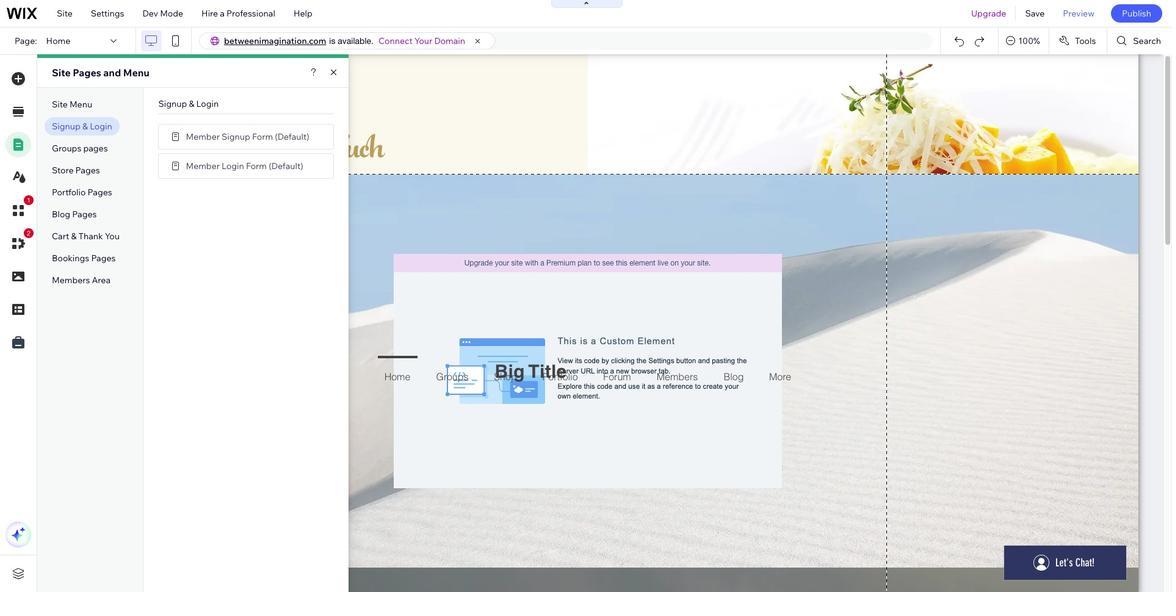 Task type: vqa. For each thing, say whether or not it's contained in the screenshot.
is available. Connect Your Domain
yes



Task type: describe. For each thing, give the bounding box(es) containing it.
2 horizontal spatial login
[[222, 160, 244, 171]]

and
[[103, 67, 121, 79]]

bookings pages
[[52, 253, 116, 264]]

store
[[52, 165, 74, 176]]

save button
[[1016, 0, 1054, 27]]

bookings
[[52, 253, 89, 264]]

a
[[220, 8, 225, 19]]

1 horizontal spatial login
[[196, 98, 219, 109]]

1 vertical spatial login
[[90, 121, 112, 132]]

store pages
[[52, 165, 100, 176]]

2 button
[[5, 228, 34, 256]]

publish
[[1122, 8, 1152, 19]]

cart
[[52, 231, 69, 242]]

0 horizontal spatial signup & login
[[52, 121, 112, 132]]

100% button
[[999, 27, 1049, 54]]

pages
[[83, 143, 108, 154]]

members
[[52, 275, 90, 286]]

groups pages
[[52, 143, 108, 154]]

pages for blog
[[72, 209, 97, 220]]

0 vertical spatial menu
[[123, 67, 150, 79]]

1 horizontal spatial signup
[[158, 98, 187, 109]]

dev
[[143, 8, 158, 19]]

1
[[27, 197, 31, 204]]

member for member login form (default)
[[186, 160, 220, 171]]

preview
[[1063, 8, 1095, 19]]

member login form (default)
[[186, 160, 303, 171]]

pages for bookings
[[91, 253, 116, 264]]

site for site
[[57, 8, 73, 19]]

area
[[92, 275, 111, 286]]

is
[[329, 36, 335, 46]]

available.
[[338, 36, 374, 46]]

blog pages
[[52, 209, 97, 220]]

search
[[1133, 35, 1161, 46]]

search button
[[1108, 27, 1172, 54]]

home
[[46, 35, 70, 46]]

connect
[[378, 35, 413, 46]]

mode
[[160, 8, 183, 19]]

thank
[[79, 231, 103, 242]]

2
[[27, 230, 31, 237]]

site for site menu
[[52, 99, 68, 110]]

0 vertical spatial &
[[189, 98, 194, 109]]

settings
[[91, 8, 124, 19]]



Task type: locate. For each thing, give the bounding box(es) containing it.
portfolio
[[52, 187, 86, 198]]

member up member login form (default)
[[186, 131, 220, 142]]

member down the member signup form (default)
[[186, 160, 220, 171]]

hire
[[202, 8, 218, 19]]

save
[[1025, 8, 1045, 19]]

1 vertical spatial member
[[186, 160, 220, 171]]

tools button
[[1049, 27, 1107, 54]]

0 vertical spatial member
[[186, 131, 220, 142]]

1 vertical spatial site
[[52, 67, 71, 79]]

betweenimagination.com
[[224, 35, 326, 46]]

1 vertical spatial form
[[246, 160, 267, 171]]

(default) down the member signup form (default)
[[269, 160, 303, 171]]

preview button
[[1054, 0, 1104, 27]]

0 vertical spatial signup & login
[[158, 98, 219, 109]]

publish button
[[1111, 4, 1162, 23]]

0 horizontal spatial signup
[[52, 121, 80, 132]]

form for signup
[[252, 131, 273, 142]]

0 horizontal spatial &
[[71, 231, 77, 242]]

1 vertical spatial (default)
[[269, 160, 303, 171]]

0 horizontal spatial menu
[[70, 99, 92, 110]]

site
[[57, 8, 73, 19], [52, 67, 71, 79], [52, 99, 68, 110]]

menu down site pages and menu
[[70, 99, 92, 110]]

0 vertical spatial (default)
[[275, 131, 309, 142]]

your
[[415, 35, 432, 46]]

login up the member signup form (default)
[[196, 98, 219, 109]]

form
[[252, 131, 273, 142], [246, 160, 267, 171]]

2 horizontal spatial &
[[189, 98, 194, 109]]

1 vertical spatial signup & login
[[52, 121, 112, 132]]

1 horizontal spatial &
[[82, 121, 88, 132]]

groups
[[52, 143, 81, 154]]

hire a professional
[[202, 8, 275, 19]]

(default) up member login form (default)
[[275, 131, 309, 142]]

login
[[196, 98, 219, 109], [90, 121, 112, 132], [222, 160, 244, 171]]

pages up portfolio pages at the top left
[[75, 165, 100, 176]]

member
[[186, 131, 220, 142], [186, 160, 220, 171]]

(default)
[[275, 131, 309, 142], [269, 160, 303, 171]]

(default) for member signup form (default)
[[275, 131, 309, 142]]

login down the member signup form (default)
[[222, 160, 244, 171]]

2 vertical spatial site
[[52, 99, 68, 110]]

(default) for member login form (default)
[[269, 160, 303, 171]]

professional
[[227, 8, 275, 19]]

site up the groups
[[52, 99, 68, 110]]

portfolio pages
[[52, 187, 112, 198]]

1 vertical spatial &
[[82, 121, 88, 132]]

signup & login
[[158, 98, 219, 109], [52, 121, 112, 132]]

2 vertical spatial &
[[71, 231, 77, 242]]

upgrade
[[971, 8, 1006, 19]]

member signup form (default)
[[186, 131, 309, 142]]

pages for store
[[75, 165, 100, 176]]

site for site pages and menu
[[52, 67, 71, 79]]

login up pages
[[90, 121, 112, 132]]

site down home
[[52, 67, 71, 79]]

1 horizontal spatial menu
[[123, 67, 150, 79]]

1 button
[[5, 195, 34, 223]]

pages up area
[[91, 253, 116, 264]]

pages for portfolio
[[88, 187, 112, 198]]

0 vertical spatial form
[[252, 131, 273, 142]]

pages for site
[[73, 67, 101, 79]]

site menu
[[52, 99, 92, 110]]

signup
[[158, 98, 187, 109], [52, 121, 80, 132], [222, 131, 250, 142]]

form up member login form (default)
[[252, 131, 273, 142]]

tools
[[1075, 35, 1096, 46]]

blog
[[52, 209, 70, 220]]

help
[[294, 8, 312, 19]]

0 vertical spatial site
[[57, 8, 73, 19]]

dev mode
[[143, 8, 183, 19]]

2 member from the top
[[186, 160, 220, 171]]

form for login
[[246, 160, 267, 171]]

pages
[[73, 67, 101, 79], [75, 165, 100, 176], [88, 187, 112, 198], [72, 209, 97, 220], [91, 253, 116, 264]]

menu right and
[[123, 67, 150, 79]]

100%
[[1019, 35, 1040, 46]]

1 member from the top
[[186, 131, 220, 142]]

members area
[[52, 275, 111, 286]]

form down the member signup form (default)
[[246, 160, 267, 171]]

site pages and menu
[[52, 67, 150, 79]]

0 vertical spatial login
[[196, 98, 219, 109]]

is available. connect your domain
[[329, 35, 465, 46]]

1 horizontal spatial signup & login
[[158, 98, 219, 109]]

2 horizontal spatial signup
[[222, 131, 250, 142]]

2 vertical spatial login
[[222, 160, 244, 171]]

member for member signup form (default)
[[186, 131, 220, 142]]

cart & thank you
[[52, 231, 120, 242]]

pages right the portfolio
[[88, 187, 112, 198]]

0 horizontal spatial login
[[90, 121, 112, 132]]

domain
[[434, 35, 465, 46]]

pages up the cart & thank you
[[72, 209, 97, 220]]

&
[[189, 98, 194, 109], [82, 121, 88, 132], [71, 231, 77, 242]]

site up home
[[57, 8, 73, 19]]

1 vertical spatial menu
[[70, 99, 92, 110]]

you
[[105, 231, 120, 242]]

menu
[[123, 67, 150, 79], [70, 99, 92, 110]]

pages left and
[[73, 67, 101, 79]]



